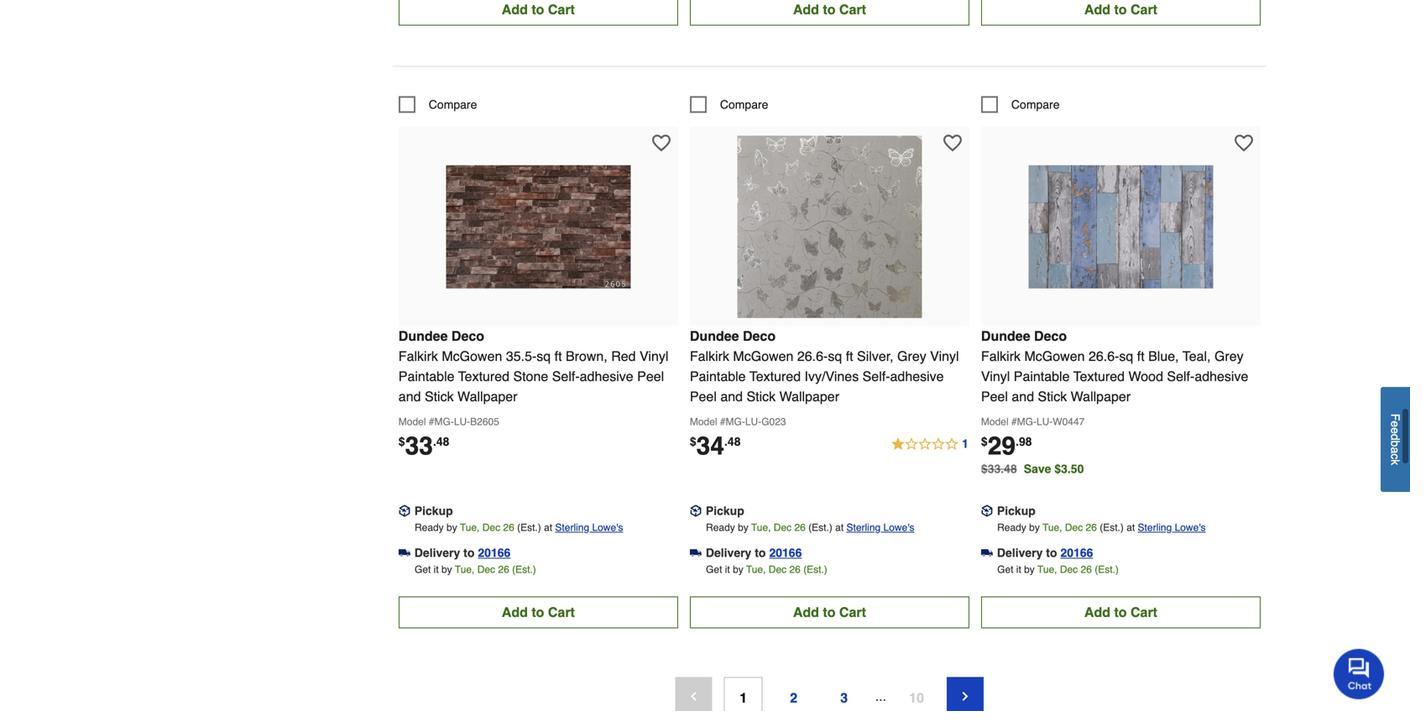 Task type: vqa. For each thing, say whether or not it's contained in the screenshot.
third Tue, from right
yes



Task type: locate. For each thing, give the bounding box(es) containing it.
model # mg-lu-b2605
[[399, 396, 500, 408]]

2 and from the left
[[721, 369, 743, 384]]

0 horizontal spatial ready
[[415, 502, 444, 513]]

1 sq from the left
[[537, 328, 551, 344]]

adhesive inside the 'dundee deco falkirk mcgowen 26.6-sq ft silver, grey vinyl paintable textured ivy/vines self-adhesive peel and stick wallpaper'
[[891, 348, 944, 364]]

sq inside dundee deco falkirk mcgowen 35.5-sq ft brown, red vinyl paintable textured stone self-adhesive peel and stick wallpaper
[[537, 328, 551, 344]]

2 deco from the left
[[743, 308, 776, 324]]

2 mg- from the left
[[726, 396, 746, 408]]

3 mg- from the left
[[1017, 396, 1037, 408]]

deco for ivy/vines
[[743, 308, 776, 324]]

textured left wood
[[1074, 348, 1125, 364]]

0 horizontal spatial #
[[429, 396, 435, 408]]

2 add from the left
[[793, 584, 820, 600]]

1 horizontal spatial falkirk
[[690, 328, 730, 344]]

1 delivery to 20166 get it by tue, dec 26 (est.) from the left
[[706, 526, 828, 555]]

mcgowen inside dundee deco falkirk mcgowen 26.6-sq ft blue, teal, grey vinyl paintable textured wood self-adhesive peel and stick wallpaper
[[1025, 328, 1085, 344]]

2 20166 from the left
[[770, 526, 802, 539]]

falkirk inside dundee deco falkirk mcgowen 35.5-sq ft brown, red vinyl paintable textured stone self-adhesive peel and stick wallpaper
[[399, 328, 438, 344]]

.48 down model # mg-lu-g023
[[725, 415, 741, 428]]

(est.)
[[804, 544, 828, 555], [1095, 544, 1119, 555]]

stick up the g023
[[747, 369, 776, 384]]

2 wallpaper from the left
[[780, 369, 840, 384]]

1 horizontal spatial textured
[[750, 348, 801, 364]]

ft inside dundee deco falkirk mcgowen 35.5-sq ft brown, red vinyl paintable textured stone self-adhesive peel and stick wallpaper
[[555, 328, 562, 344]]

3 lu- from the left
[[1037, 396, 1053, 408]]

and up "model # mg-lu-b2605"
[[399, 369, 421, 384]]

1 dundee from the left
[[399, 308, 448, 324]]

$33.48 save $3.50
[[982, 442, 1084, 455]]

wood
[[1129, 348, 1164, 364]]

1 26.6- from the left
[[798, 328, 828, 344]]

wallpaper down ivy/vines
[[780, 369, 840, 384]]

1 self- from the left
[[552, 348, 580, 364]]

3 sq from the left
[[1120, 328, 1134, 344]]

silver,
[[857, 328, 894, 344]]

deco for textured
[[1035, 308, 1067, 324]]

0 horizontal spatial mg-
[[435, 396, 454, 408]]

vinyl up model # mg-lu-w0447
[[982, 348, 1011, 364]]

0 horizontal spatial add
[[502, 584, 528, 600]]

ready by down $33.48 save $3.50
[[998, 502, 1043, 513]]

by inside delivery to 20166 get it by tue, dec 26
[[442, 544, 452, 555]]

0 horizontal spatial 26
[[498, 544, 510, 555]]

1 horizontal spatial delivery
[[706, 526, 752, 539]]

ready by
[[415, 502, 460, 513], [706, 502, 752, 513], [998, 502, 1043, 513]]

to
[[464, 526, 475, 539], [755, 526, 766, 539], [1047, 526, 1058, 539], [532, 584, 545, 600], [823, 584, 836, 600], [1115, 584, 1127, 600]]

1 horizontal spatial vinyl
[[931, 328, 959, 344]]

adhesive down teal,
[[1195, 348, 1249, 364]]

2 falkirk from the left
[[690, 328, 730, 344]]

0 horizontal spatial textured
[[458, 348, 510, 364]]

vinyl right the "red"
[[640, 328, 669, 344]]

grey right silver,
[[898, 328, 927, 344]]

0 horizontal spatial model
[[399, 396, 426, 408]]

model
[[399, 396, 426, 408], [690, 396, 718, 408], [982, 396, 1009, 408]]

self- for silver,
[[863, 348, 891, 364]]

model for falkirk mcgowen 26.6-sq ft silver, grey vinyl paintable textured ivy/vines self-adhesive peel and stick wallpaper
[[690, 396, 718, 408]]

2 add to cart from the left
[[793, 584, 867, 600]]

textured inside dundee deco falkirk mcgowen 35.5-sq ft brown, red vinyl paintable textured stone self-adhesive peel and stick wallpaper
[[458, 348, 510, 364]]

3 self- from the left
[[1168, 348, 1195, 364]]

peel inside dundee deco falkirk mcgowen 35.5-sq ft brown, red vinyl paintable textured stone self-adhesive peel and stick wallpaper
[[637, 348, 664, 364]]

ready
[[415, 502, 444, 513], [706, 502, 735, 513], [998, 502, 1027, 513]]

1 horizontal spatial 20166 button
[[770, 524, 802, 541]]

2 horizontal spatial deco
[[1035, 308, 1067, 324]]

# up actual price $33.48 "element"
[[429, 396, 435, 408]]

$ inside $ 34 .48
[[690, 415, 697, 428]]

paintable inside the 'dundee deco falkirk mcgowen 26.6-sq ft silver, grey vinyl paintable textured ivy/vines self-adhesive peel and stick wallpaper'
[[690, 348, 746, 364]]

lu-
[[454, 396, 470, 408], [746, 396, 762, 408], [1037, 396, 1053, 408]]

2 ft from the left
[[846, 328, 854, 344]]

2 horizontal spatial vinyl
[[982, 348, 1011, 364]]

falkirk up "model # mg-lu-b2605"
[[399, 328, 438, 344]]

2 horizontal spatial dundee
[[982, 308, 1031, 324]]

1
[[740, 670, 748, 686]]

.48 down "model # mg-lu-b2605"
[[433, 415, 450, 428]]

.98
[[1016, 415, 1033, 428]]

$33.48
[[982, 442, 1018, 455]]

2 horizontal spatial sq
[[1120, 328, 1134, 344]]

grey right teal,
[[1215, 328, 1244, 344]]

1 horizontal spatial ready
[[706, 502, 735, 513]]

0 horizontal spatial dundee
[[399, 308, 448, 324]]

it
[[434, 544, 439, 555], [725, 544, 730, 555], [1017, 544, 1022, 555]]

save
[[1024, 442, 1052, 455]]

1 deco from the left
[[452, 308, 485, 324]]

2 dundee from the left
[[690, 308, 739, 324]]

ivy/vines
[[805, 348, 859, 364]]

grey
[[898, 328, 927, 344], [1215, 328, 1244, 344]]

vinyl right silver,
[[931, 328, 959, 344]]

deco
[[452, 308, 485, 324], [743, 308, 776, 324], [1035, 308, 1067, 324]]

$ 33 .48
[[399, 411, 450, 440]]

0 horizontal spatial self-
[[552, 348, 580, 364]]

textured for 35.5-
[[458, 348, 510, 364]]

1 wallpaper from the left
[[458, 369, 518, 384]]

sq
[[537, 328, 551, 344], [828, 328, 842, 344], [1120, 328, 1134, 344]]

1 adhesive from the left
[[580, 348, 634, 364]]

vinyl
[[640, 328, 669, 344], [931, 328, 959, 344], [982, 348, 1011, 364]]

3 cart from the left
[[1131, 584, 1158, 600]]

and up model # mg-lu-w0447
[[1012, 369, 1035, 384]]

dundee inside dundee deco falkirk mcgowen 26.6-sq ft blue, teal, grey vinyl paintable textured wood self-adhesive peel and stick wallpaper
[[982, 308, 1031, 324]]

0 horizontal spatial mcgowen
[[442, 328, 502, 344]]

lu- for stone
[[454, 396, 470, 408]]

3 add to cart from the left
[[1085, 584, 1158, 600]]

wallpaper inside the 'dundee deco falkirk mcgowen 26.6-sq ft silver, grey vinyl paintable textured ivy/vines self-adhesive peel and stick wallpaper'
[[780, 369, 840, 384]]

mcgowen for ivy/vines
[[733, 328, 794, 344]]

1 grey from the left
[[898, 328, 927, 344]]

delivery to 20166 get it by tue, dec 26 (est.)
[[706, 526, 828, 555], [998, 526, 1119, 555]]

1 horizontal spatial (est.)
[[1095, 544, 1119, 555]]

3 mcgowen from the left
[[1025, 328, 1085, 344]]

1 horizontal spatial ready by
[[706, 502, 752, 513]]

add to cart for third the add to cart button from left
[[1085, 584, 1158, 600]]

1 horizontal spatial 26.6-
[[1089, 328, 1120, 344]]

self- down brown,
[[552, 348, 580, 364]]

lu- for textured
[[1037, 396, 1053, 408]]

self- down silver,
[[863, 348, 891, 364]]

3 20166 button from the left
[[1061, 524, 1094, 541]]

2 $ from the left
[[690, 415, 697, 428]]

0 horizontal spatial dec
[[478, 544, 496, 555]]

3 26 from the left
[[1081, 544, 1092, 555]]

self-
[[552, 348, 580, 364], [863, 348, 891, 364], [1168, 348, 1195, 364]]

2 horizontal spatial and
[[1012, 369, 1035, 384]]

1 horizontal spatial 20166
[[770, 526, 802, 539]]

red
[[612, 328, 636, 344]]

tue, inside delivery to 20166 get it by tue, dec 26
[[455, 544, 475, 555]]

0 horizontal spatial $
[[399, 415, 405, 428]]

wallpaper for ivy/vines
[[780, 369, 840, 384]]

by
[[447, 502, 457, 513], [738, 502, 749, 513], [1030, 502, 1040, 513], [442, 544, 452, 555], [733, 544, 744, 555], [1025, 544, 1035, 555]]

peel inside the 'dundee deco falkirk mcgowen 26.6-sq ft silver, grey vinyl paintable textured ivy/vines self-adhesive peel and stick wallpaper'
[[690, 369, 717, 384]]

ft inside the 'dundee deco falkirk mcgowen 26.6-sq ft silver, grey vinyl paintable textured ivy/vines self-adhesive peel and stick wallpaper'
[[846, 328, 854, 344]]

26.6- inside dundee deco falkirk mcgowen 26.6-sq ft blue, teal, grey vinyl paintable textured wood self-adhesive peel and stick wallpaper
[[1089, 328, 1120, 344]]

and inside dundee deco falkirk mcgowen 35.5-sq ft brown, red vinyl paintable textured stone self-adhesive peel and stick wallpaper
[[399, 369, 421, 384]]

1 add to cart from the left
[[502, 584, 575, 600]]

and up model # mg-lu-g023
[[721, 369, 743, 384]]

1 .48 from the left
[[433, 415, 450, 428]]

1 mcgowen from the left
[[442, 328, 502, 344]]

adhesive down silver,
[[891, 348, 944, 364]]

ft for brown,
[[555, 328, 562, 344]]

paintable up "model # mg-lu-b2605"
[[399, 348, 455, 364]]

2 mcgowen from the left
[[733, 328, 794, 344]]

3 # from the left
[[1012, 396, 1017, 408]]

3 $ from the left
[[982, 415, 988, 428]]

2 horizontal spatial 26
[[1081, 544, 1092, 555]]

self- down teal,
[[1168, 348, 1195, 364]]

1 ready by from the left
[[415, 502, 460, 513]]

2 get from the left
[[706, 544, 723, 555]]

# for dundee deco falkirk mcgowen 35.5-sq ft brown, red vinyl paintable textured stone self-adhesive peel and stick wallpaper
[[429, 396, 435, 408]]

3 delivery from the left
[[998, 526, 1043, 539]]

model up 33
[[399, 396, 426, 408]]

20166
[[478, 526, 511, 539], [770, 526, 802, 539], [1061, 526, 1094, 539]]

2 26.6- from the left
[[1089, 328, 1120, 344]]

26.6- up ivy/vines
[[798, 328, 828, 344]]

2 horizontal spatial $
[[982, 415, 988, 428]]

1 horizontal spatial dec
[[769, 544, 787, 555]]

mcgowen up the g023
[[733, 328, 794, 344]]

2 horizontal spatial model
[[982, 396, 1009, 408]]

textured
[[458, 348, 510, 364], [750, 348, 801, 364], [1074, 348, 1125, 364]]

$ down "model # mg-lu-b2605"
[[399, 415, 405, 428]]

1 horizontal spatial paintable
[[690, 348, 746, 364]]

0 horizontal spatial add to cart
[[502, 584, 575, 600]]

3 falkirk from the left
[[982, 328, 1021, 344]]

ft up wood
[[1138, 328, 1145, 344]]

e
[[1389, 421, 1403, 428], [1389, 428, 1403, 434]]

1 horizontal spatial lu-
[[746, 396, 762, 408]]

1 (est.) from the left
[[804, 544, 828, 555]]

paintable
[[399, 348, 455, 364], [690, 348, 746, 364], [1014, 348, 1070, 364]]

1 horizontal spatial 26
[[790, 544, 801, 555]]

paintable up model # mg-lu-g023
[[690, 348, 746, 364]]

1 stick from the left
[[425, 369, 454, 384]]

3 ready from the left
[[998, 502, 1027, 513]]

$ down model # mg-lu-g023
[[690, 415, 697, 428]]

3 deco from the left
[[1035, 308, 1067, 324]]

stick inside dundee deco falkirk mcgowen 26.6-sq ft blue, teal, grey vinyl paintable textured wood self-adhesive peel and stick wallpaper
[[1038, 369, 1068, 384]]

0 horizontal spatial 20166 button
[[478, 524, 511, 541]]

add
[[502, 584, 528, 600], [793, 584, 820, 600], [1085, 584, 1111, 600]]

2 horizontal spatial dec
[[1060, 544, 1078, 555]]

tue,
[[455, 544, 475, 555], [747, 544, 766, 555], [1038, 544, 1058, 555]]

0 horizontal spatial delivery
[[415, 526, 460, 539]]

ft for blue,
[[1138, 328, 1145, 344]]

2 horizontal spatial ready
[[998, 502, 1027, 513]]

1 26 from the left
[[498, 544, 510, 555]]

dec
[[478, 544, 496, 555], [769, 544, 787, 555], [1060, 544, 1078, 555]]

2 horizontal spatial add to cart
[[1085, 584, 1158, 600]]

# up actual price $34.48 element
[[720, 396, 726, 408]]

sq for ivy/vines
[[828, 328, 842, 344]]

wallpaper inside dundee deco falkirk mcgowen 26.6-sq ft blue, teal, grey vinyl paintable textured wood self-adhesive peel and stick wallpaper
[[1071, 369, 1131, 384]]

1 horizontal spatial mcgowen
[[733, 328, 794, 344]]

1 horizontal spatial wallpaper
[[780, 369, 840, 384]]

ready by up delivery to 20166 get it by tue, dec 26
[[415, 502, 460, 513]]

heart outline image
[[944, 114, 962, 132]]

$3.50
[[1055, 442, 1084, 455]]

textured inside the 'dundee deco falkirk mcgowen 26.6-sq ft silver, grey vinyl paintable textured ivy/vines self-adhesive peel and stick wallpaper'
[[750, 348, 801, 364]]

2 horizontal spatial get
[[998, 544, 1014, 555]]

0 horizontal spatial and
[[399, 369, 421, 384]]

0 horizontal spatial stick
[[425, 369, 454, 384]]

0 horizontal spatial wallpaper
[[458, 369, 518, 384]]

2 horizontal spatial falkirk
[[982, 328, 1021, 344]]

3 add to cart button from the left
[[982, 576, 1261, 608]]

mg- up actual price $33.48 "element"
[[435, 396, 454, 408]]

mcgowen left 35.5-
[[442, 328, 502, 344]]

1 horizontal spatial heart outline image
[[1235, 114, 1254, 132]]

falkirk
[[399, 328, 438, 344], [690, 328, 730, 344], [982, 328, 1021, 344]]

sq inside dundee deco falkirk mcgowen 26.6-sq ft blue, teal, grey vinyl paintable textured wood self-adhesive peel and stick wallpaper
[[1120, 328, 1134, 344]]

ready down $ 34 .48
[[706, 502, 735, 513]]

falkirk inside the 'dundee deco falkirk mcgowen 26.6-sq ft silver, grey vinyl paintable textured ivy/vines self-adhesive peel and stick wallpaper'
[[690, 328, 730, 344]]

dundee
[[399, 308, 448, 324], [690, 308, 739, 324], [982, 308, 1031, 324]]

2 20166 button from the left
[[770, 524, 802, 541]]

2 e from the top
[[1389, 428, 1403, 434]]

1 horizontal spatial tue,
[[747, 544, 766, 555]]

adhesive down the "red"
[[580, 348, 634, 364]]

1 horizontal spatial get
[[706, 544, 723, 555]]

0 horizontal spatial peel
[[637, 348, 664, 364]]

1 and from the left
[[399, 369, 421, 384]]

stick inside the 'dundee deco falkirk mcgowen 26.6-sq ft silver, grey vinyl paintable textured ivy/vines self-adhesive peel and stick wallpaper'
[[747, 369, 776, 384]]

1 textured from the left
[[458, 348, 510, 364]]

mg- for dundee deco falkirk mcgowen 26.6-sq ft blue, teal, grey vinyl paintable textured wood self-adhesive peel and stick wallpaper
[[1017, 396, 1037, 408]]

b
[[1389, 441, 1403, 447]]

35.5-
[[506, 328, 537, 344]]

0 horizontal spatial add to cart button
[[399, 576, 678, 608]]

self- inside the 'dundee deco falkirk mcgowen 26.6-sq ft silver, grey vinyl paintable textured ivy/vines self-adhesive peel and stick wallpaper'
[[863, 348, 891, 364]]

vinyl inside the 'dundee deco falkirk mcgowen 26.6-sq ft silver, grey vinyl paintable textured ivy/vines self-adhesive peel and stick wallpaper'
[[931, 328, 959, 344]]

2 self- from the left
[[863, 348, 891, 364]]

1 horizontal spatial mg-
[[726, 396, 746, 408]]

get for first 20166 button
[[415, 544, 431, 555]]

ready by down $ 34 .48
[[706, 502, 752, 513]]

3 dundee from the left
[[982, 308, 1031, 324]]

vinyl for falkirk mcgowen 26.6-sq ft silver, grey vinyl paintable textured ivy/vines self-adhesive peel and stick wallpaper
[[931, 328, 959, 344]]

$ 29 .98
[[982, 411, 1033, 440]]

0 horizontal spatial paintable
[[399, 348, 455, 364]]

1 horizontal spatial stick
[[747, 369, 776, 384]]

adhesive
[[580, 348, 634, 364], [891, 348, 944, 364], [1195, 348, 1249, 364]]

2 horizontal spatial paintable
[[1014, 348, 1070, 364]]

$ inside $ 33 .48
[[399, 415, 405, 428]]

ft inside dundee deco falkirk mcgowen 26.6-sq ft blue, teal, grey vinyl paintable textured wood self-adhesive peel and stick wallpaper
[[1138, 328, 1145, 344]]

deco inside the 'dundee deco falkirk mcgowen 26.6-sq ft silver, grey vinyl paintable textured ivy/vines self-adhesive peel and stick wallpaper'
[[743, 308, 776, 324]]

.48 inside $ 33 .48
[[433, 415, 450, 428]]

actual price $33.48 element
[[399, 411, 450, 440]]

actual price $34.48 element
[[690, 411, 741, 440]]

2 textured from the left
[[750, 348, 801, 364]]

wallpaper inside dundee deco falkirk mcgowen 35.5-sq ft brown, red vinyl paintable textured stone self-adhesive peel and stick wallpaper
[[458, 369, 518, 384]]

1 mg- from the left
[[435, 396, 454, 408]]

2 horizontal spatial textured
[[1074, 348, 1125, 364]]

2 horizontal spatial ready by
[[998, 502, 1043, 513]]

vinyl inside dundee deco falkirk mcgowen 26.6-sq ft blue, teal, grey vinyl paintable textured wood self-adhesive peel and stick wallpaper
[[982, 348, 1011, 364]]

and
[[399, 369, 421, 384], [721, 369, 743, 384], [1012, 369, 1035, 384]]

2 horizontal spatial mcgowen
[[1025, 328, 1085, 344]]

.48 for 34
[[725, 415, 741, 428]]

2 model from the left
[[690, 396, 718, 408]]

2 horizontal spatial tue,
[[1038, 544, 1058, 555]]

1 horizontal spatial dundee
[[690, 308, 739, 324]]

2 horizontal spatial #
[[1012, 396, 1017, 408]]

sq up ivy/vines
[[828, 328, 842, 344]]

1 horizontal spatial #
[[720, 396, 726, 408]]

and inside dundee deco falkirk mcgowen 26.6-sq ft blue, teal, grey vinyl paintable textured wood self-adhesive peel and stick wallpaper
[[1012, 369, 1035, 384]]

sq up wood
[[1120, 328, 1134, 344]]

2 horizontal spatial stick
[[1038, 369, 1068, 384]]

adhesive inside dundee deco falkirk mcgowen 26.6-sq ft blue, teal, grey vinyl paintable textured wood self-adhesive peel and stick wallpaper
[[1195, 348, 1249, 364]]

dundee inside dundee deco falkirk mcgowen 35.5-sq ft brown, red vinyl paintable textured stone self-adhesive peel and stick wallpaper
[[399, 308, 448, 324]]

paintable up model # mg-lu-w0447
[[1014, 348, 1070, 364]]

stick up w0447
[[1038, 369, 1068, 384]]

3 and from the left
[[1012, 369, 1035, 384]]

2 paintable from the left
[[690, 348, 746, 364]]

stick up "model # mg-lu-b2605"
[[425, 369, 454, 384]]

2 cart from the left
[[840, 584, 867, 600]]

2 # from the left
[[720, 396, 726, 408]]

3 wallpaper from the left
[[1071, 369, 1131, 384]]

.48
[[433, 415, 450, 428], [725, 415, 741, 428]]

2 adhesive from the left
[[891, 348, 944, 364]]

cart for third the add to cart button from left
[[1131, 584, 1158, 600]]

3 add from the left
[[1085, 584, 1111, 600]]

1 horizontal spatial $
[[690, 415, 697, 428]]

20166 button
[[478, 524, 511, 541], [770, 524, 802, 541], [1061, 524, 1094, 541]]

2 stick from the left
[[747, 369, 776, 384]]

d
[[1389, 434, 1403, 441]]

ft
[[555, 328, 562, 344], [846, 328, 854, 344], [1138, 328, 1145, 344]]

2 sq from the left
[[828, 328, 842, 344]]

1 horizontal spatial add to cart
[[793, 584, 867, 600]]

1 horizontal spatial peel
[[690, 369, 717, 384]]

1 horizontal spatial adhesive
[[891, 348, 944, 364]]

3 get from the left
[[998, 544, 1014, 555]]

0 horizontal spatial .48
[[433, 415, 450, 428]]

$ inside the $ 29 .98
[[982, 415, 988, 428]]

mcgowen for stone
[[442, 328, 502, 344]]

wallpaper
[[458, 369, 518, 384], [780, 369, 840, 384], [1071, 369, 1131, 384]]

2 horizontal spatial wallpaper
[[1071, 369, 1131, 384]]

3 paintable from the left
[[1014, 348, 1070, 364]]

1 tue, from the left
[[455, 544, 475, 555]]

1 model from the left
[[399, 396, 426, 408]]

$ up was price $33.48 element
[[982, 415, 988, 428]]

#
[[429, 396, 435, 408], [720, 396, 726, 408], [1012, 396, 1017, 408]]

falkirk inside dundee deco falkirk mcgowen 26.6-sq ft blue, teal, grey vinyl paintable textured wood self-adhesive peel and stick wallpaper
[[982, 328, 1021, 344]]

2 horizontal spatial add
[[1085, 584, 1111, 600]]

peel
[[637, 348, 664, 364], [690, 369, 717, 384], [982, 369, 1009, 384]]

falkirk for falkirk mcgowen 26.6-sq ft blue, teal, grey vinyl paintable textured wood self-adhesive peel and stick wallpaper
[[982, 328, 1021, 344]]

1 paintable from the left
[[399, 348, 455, 364]]

falkirk for falkirk mcgowen 35.5-sq ft brown, red vinyl paintable textured stone self-adhesive peel and stick wallpaper
[[399, 328, 438, 344]]

ready down $33.48 at the right bottom of the page
[[998, 502, 1027, 513]]

mg- up actual price $34.48 element
[[726, 396, 746, 408]]

cart for 1st the add to cart button
[[548, 584, 575, 600]]

26.6- left blue,
[[1089, 328, 1120, 344]]

stick
[[425, 369, 454, 384], [747, 369, 776, 384], [1038, 369, 1068, 384]]

1 horizontal spatial sq
[[828, 328, 842, 344]]

3 adhesive from the left
[[1195, 348, 1249, 364]]

peel inside dundee deco falkirk mcgowen 26.6-sq ft blue, teal, grey vinyl paintable textured wood self-adhesive peel and stick wallpaper
[[982, 369, 1009, 384]]

grey inside dundee deco falkirk mcgowen 26.6-sq ft blue, teal, grey vinyl paintable textured wood self-adhesive peel and stick wallpaper
[[1215, 328, 1244, 344]]

29
[[988, 411, 1016, 440]]

1 dec from the left
[[478, 544, 496, 555]]

3 stick from the left
[[1038, 369, 1068, 384]]

1 cart from the left
[[548, 584, 575, 600]]

0 horizontal spatial sq
[[537, 328, 551, 344]]

k
[[1389, 460, 1403, 466]]

grey inside the 'dundee deco falkirk mcgowen 26.6-sq ft silver, grey vinyl paintable textured ivy/vines self-adhesive peel and stick wallpaper'
[[898, 328, 927, 344]]

2 lu- from the left
[[746, 396, 762, 408]]

26
[[498, 544, 510, 555], [790, 544, 801, 555], [1081, 544, 1092, 555]]

dundee deco falkirk mcgowen 35.5-sq ft brown, red vinyl paintable textured stone self-adhesive peel and stick wallpaper
[[399, 308, 669, 384]]

sq for stone
[[537, 328, 551, 344]]

$ for 34
[[690, 415, 697, 428]]

2 horizontal spatial 20166 button
[[1061, 524, 1094, 541]]

dundee inside the 'dundee deco falkirk mcgowen 26.6-sq ft silver, grey vinyl paintable textured ivy/vines self-adhesive peel and stick wallpaper'
[[690, 308, 739, 324]]

26 inside delivery to 20166 get it by tue, dec 26
[[498, 544, 510, 555]]

add for 2nd the add to cart button
[[793, 584, 820, 600]]

self- inside dundee deco falkirk mcgowen 35.5-sq ft brown, red vinyl paintable textured stone self-adhesive peel and stick wallpaper
[[552, 348, 580, 364]]

0 horizontal spatial get
[[415, 544, 431, 555]]

wallpaper up b2605
[[458, 369, 518, 384]]

2 horizontal spatial adhesive
[[1195, 348, 1249, 364]]

add to cart
[[502, 584, 575, 600], [793, 584, 867, 600], [1085, 584, 1158, 600]]

stone
[[514, 348, 549, 364]]

2 horizontal spatial 20166
[[1061, 526, 1094, 539]]

falkirk up model # mg-lu-w0447
[[982, 328, 1021, 344]]

f
[[1389, 414, 1403, 421]]

1 horizontal spatial add
[[793, 584, 820, 600]]

1 20166 from the left
[[478, 526, 511, 539]]

# up .98
[[1012, 396, 1017, 408]]

# for dundee deco falkirk mcgowen 26.6-sq ft silver, grey vinyl paintable textured ivy/vines self-adhesive peel and stick wallpaper
[[720, 396, 726, 408]]

add to cart for 1st the add to cart button
[[502, 584, 575, 600]]

adhesive inside dundee deco falkirk mcgowen 35.5-sq ft brown, red vinyl paintable textured stone self-adhesive peel and stick wallpaper
[[580, 348, 634, 364]]

0 horizontal spatial heart outline image
[[652, 114, 671, 132]]

1 horizontal spatial it
[[725, 544, 730, 555]]

2 horizontal spatial mg-
[[1017, 396, 1037, 408]]

0 horizontal spatial 20166
[[478, 526, 511, 539]]

stick inside dundee deco falkirk mcgowen 35.5-sq ft brown, red vinyl paintable textured stone self-adhesive peel and stick wallpaper
[[425, 369, 454, 384]]

add for third the add to cart button from left
[[1085, 584, 1111, 600]]

actual price $29.98 element
[[982, 411, 1033, 440]]

1 ft from the left
[[555, 328, 562, 344]]

dundee deco falkirk mcgowen 26.6-sq ft blue, teal, grey vinyl paintable textured wood self-adhesive peel and stick wallpaper image
[[1029, 115, 1214, 299]]

mcgowen inside the 'dundee deco falkirk mcgowen 26.6-sq ft silver, grey vinyl paintable textured ivy/vines self-adhesive peel and stick wallpaper'
[[733, 328, 794, 344]]

0 horizontal spatial grey
[[898, 328, 927, 344]]

w0447
[[1053, 396, 1085, 408]]

sq up stone
[[537, 328, 551, 344]]

0 horizontal spatial vinyl
[[640, 328, 669, 344]]

model # mg-lu-g023
[[690, 396, 787, 408]]

paintable inside dundee deco falkirk mcgowen 35.5-sq ft brown, red vinyl paintable textured stone self-adhesive peel and stick wallpaper
[[399, 348, 455, 364]]

1 20166 button from the left
[[478, 524, 511, 541]]

textured inside dundee deco falkirk mcgowen 26.6-sq ft blue, teal, grey vinyl paintable textured wood self-adhesive peel and stick wallpaper
[[1074, 348, 1125, 364]]

model up 29
[[982, 396, 1009, 408]]

sq inside the 'dundee deco falkirk mcgowen 26.6-sq ft silver, grey vinyl paintable textured ivy/vines self-adhesive peel and stick wallpaper'
[[828, 328, 842, 344]]

falkirk up model # mg-lu-g023
[[690, 328, 730, 344]]

26.6-
[[798, 328, 828, 344], [1089, 328, 1120, 344]]

and inside the 'dundee deco falkirk mcgowen 26.6-sq ft silver, grey vinyl paintable textured ivy/vines self-adhesive peel and stick wallpaper'
[[721, 369, 743, 384]]

mcgowen inside dundee deco falkirk mcgowen 35.5-sq ft brown, red vinyl paintable textured stone self-adhesive peel and stick wallpaper
[[442, 328, 502, 344]]

ft left silver,
[[846, 328, 854, 344]]

ft left brown,
[[555, 328, 562, 344]]

1 horizontal spatial self-
[[863, 348, 891, 364]]

adhesive for red
[[580, 348, 634, 364]]

1 horizontal spatial .48
[[725, 415, 741, 428]]

1 # from the left
[[429, 396, 435, 408]]

brown,
[[566, 328, 608, 344]]

wallpaper up w0447
[[1071, 369, 1131, 384]]

textured for 26.6-
[[750, 348, 801, 364]]

3 ft from the left
[[1138, 328, 1145, 344]]

mg-
[[435, 396, 454, 408], [726, 396, 746, 408], [1017, 396, 1037, 408]]

cart
[[548, 584, 575, 600], [840, 584, 867, 600], [1131, 584, 1158, 600]]

e up b
[[1389, 428, 1403, 434]]

heart outline image
[[652, 114, 671, 132], [1235, 114, 1254, 132]]

add to cart button
[[399, 576, 678, 608], [690, 576, 970, 608], [982, 576, 1261, 608]]

model up 34
[[690, 396, 718, 408]]

26.6- inside the 'dundee deco falkirk mcgowen 26.6-sq ft silver, grey vinyl paintable textured ivy/vines self-adhesive peel and stick wallpaper'
[[798, 328, 828, 344]]

get
[[415, 544, 431, 555], [706, 544, 723, 555], [998, 544, 1014, 555]]

peel for falkirk mcgowen 26.6-sq ft silver, grey vinyl paintable textured ivy/vines self-adhesive peel and stick wallpaper
[[690, 369, 717, 384]]

deco inside dundee deco falkirk mcgowen 26.6-sq ft blue, teal, grey vinyl paintable textured wood self-adhesive peel and stick wallpaper
[[1035, 308, 1067, 324]]

.48 inside $ 34 .48
[[725, 415, 741, 428]]

get for 2nd 20166 button from right
[[706, 544, 723, 555]]

0 horizontal spatial ft
[[555, 328, 562, 344]]

get inside delivery to 20166 get it by tue, dec 26
[[415, 544, 431, 555]]

33
[[405, 411, 433, 440]]

2 horizontal spatial cart
[[1131, 584, 1158, 600]]

mg- up .98
[[1017, 396, 1037, 408]]

0 horizontal spatial delivery to 20166 get it by tue, dec 26 (est.)
[[706, 526, 828, 555]]

e up d
[[1389, 421, 1403, 428]]

34
[[697, 411, 725, 440]]

3 textured from the left
[[1074, 348, 1125, 364]]

mg- for dundee deco falkirk mcgowen 35.5-sq ft brown, red vinyl paintable textured stone self-adhesive peel and stick wallpaper
[[435, 396, 454, 408]]

delivery
[[415, 526, 460, 539], [706, 526, 752, 539], [998, 526, 1043, 539]]

0 horizontal spatial (est.)
[[804, 544, 828, 555]]

mcgowen
[[442, 328, 502, 344], [733, 328, 794, 344], [1025, 328, 1085, 344]]

vinyl inside dundee deco falkirk mcgowen 35.5-sq ft brown, red vinyl paintable textured stone self-adhesive peel and stick wallpaper
[[640, 328, 669, 344]]

mcgowen up w0447
[[1025, 328, 1085, 344]]

textured up the g023
[[750, 348, 801, 364]]

dundee deco falkirk mcgowen 35.5-sq ft brown, red vinyl paintable textured stone self-adhesive peel and stick wallpaper image
[[446, 115, 631, 299]]

2 horizontal spatial add to cart button
[[982, 576, 1261, 608]]

textured down 35.5-
[[458, 348, 510, 364]]

$
[[399, 415, 405, 428], [690, 415, 697, 428], [982, 415, 988, 428]]

1 horizontal spatial and
[[721, 369, 743, 384]]

ready up delivery to 20166 get it by tue, dec 26
[[415, 502, 444, 513]]

1 lu- from the left
[[454, 396, 470, 408]]

deco inside dundee deco falkirk mcgowen 35.5-sq ft brown, red vinyl paintable textured stone self-adhesive peel and stick wallpaper
[[452, 308, 485, 324]]

2 horizontal spatial ft
[[1138, 328, 1145, 344]]

delivery inside delivery to 20166 get it by tue, dec 26
[[415, 526, 460, 539]]

1 horizontal spatial model
[[690, 396, 718, 408]]

0 horizontal spatial 26.6-
[[798, 328, 828, 344]]

1 horizontal spatial add to cart button
[[690, 576, 970, 608]]

1 horizontal spatial cart
[[840, 584, 867, 600]]

1 horizontal spatial grey
[[1215, 328, 1244, 344]]

paintable inside dundee deco falkirk mcgowen 26.6-sq ft blue, teal, grey vinyl paintable textured wood self-adhesive peel and stick wallpaper
[[1014, 348, 1070, 364]]

blue,
[[1149, 328, 1180, 344]]

0 horizontal spatial cart
[[548, 584, 575, 600]]

2 horizontal spatial lu-
[[1037, 396, 1053, 408]]



Task type: describe. For each thing, give the bounding box(es) containing it.
self- inside dundee deco falkirk mcgowen 26.6-sq ft blue, teal, grey vinyl paintable textured wood self-adhesive peel and stick wallpaper
[[1168, 348, 1195, 364]]

dundee for dundee deco falkirk mcgowen 26.6-sq ft blue, teal, grey vinyl paintable textured wood self-adhesive peel and stick wallpaper
[[982, 308, 1031, 324]]

arrow left image
[[688, 670, 701, 683]]

2 it from the left
[[725, 544, 730, 555]]

dundee for dundee deco falkirk mcgowen 26.6-sq ft silver, grey vinyl paintable textured ivy/vines self-adhesive peel and stick wallpaper
[[690, 308, 739, 324]]

cart for 2nd the add to cart button
[[840, 584, 867, 600]]

sq for textured
[[1120, 328, 1134, 344]]

dundee deco falkirk mcgowen 26.6-sq ft blue, teal, grey vinyl paintable textured wood self-adhesive peel and stick wallpaper
[[982, 308, 1249, 384]]

was price $33.48 element
[[982, 438, 1024, 455]]

wallpaper for stone
[[458, 369, 518, 384]]

f e e d b a c k
[[1389, 414, 1403, 466]]

2 ready from the left
[[706, 502, 735, 513]]

$ for 29
[[982, 415, 988, 428]]

mg- for dundee deco falkirk mcgowen 26.6-sq ft silver, grey vinyl paintable textured ivy/vines self-adhesive peel and stick wallpaper
[[726, 396, 746, 408]]

deco for stone
[[452, 308, 485, 324]]

b2605
[[470, 396, 500, 408]]

and for falkirk mcgowen 35.5-sq ft brown, red vinyl paintable textured stone self-adhesive peel and stick wallpaper
[[399, 369, 421, 384]]

peel for falkirk mcgowen 35.5-sq ft brown, red vinyl paintable textured stone self-adhesive peel and stick wallpaper
[[637, 348, 664, 364]]

adhesive for grey
[[891, 348, 944, 364]]

it inside delivery to 20166 get it by tue, dec 26
[[434, 544, 439, 555]]

to inside delivery to 20166 get it by tue, dec 26
[[464, 526, 475, 539]]

chat invite button image
[[1334, 648, 1386, 700]]

.48 for 33
[[433, 415, 450, 428]]

get for first 20166 button from the right
[[998, 544, 1014, 555]]

add for 1st the add to cart button
[[502, 584, 528, 600]]

2 heart outline image from the left
[[1235, 114, 1254, 132]]

$ 34 .48
[[690, 411, 741, 440]]

model for falkirk mcgowen 26.6-sq ft blue, teal, grey vinyl paintable textured wood self-adhesive peel and stick wallpaper
[[982, 396, 1009, 408]]

dundee deco falkirk mcgowen 26.6-sq ft silver, grey vinyl paintable textured ivy/vines self-adhesive peel and stick wallpaper
[[690, 308, 959, 384]]

2 ready by from the left
[[706, 502, 752, 513]]

arrow right image
[[959, 670, 972, 683]]

1 heart outline image from the left
[[652, 114, 671, 132]]

26.6- for ivy/vines
[[798, 328, 828, 344]]

and for falkirk mcgowen 26.6-sq ft silver, grey vinyl paintable textured ivy/vines self-adhesive peel and stick wallpaper
[[721, 369, 743, 384]]

teal,
[[1183, 328, 1211, 344]]

# for dundee deco falkirk mcgowen 26.6-sq ft blue, teal, grey vinyl paintable textured wood self-adhesive peel and stick wallpaper
[[1012, 396, 1017, 408]]

1 add to cart button from the left
[[399, 576, 678, 608]]

2 tue, from the left
[[747, 544, 766, 555]]

dundee deco falkirk mcgowen 26.6-sq ft silver, grey vinyl paintable textured ivy/vines self-adhesive peel and stick wallpaper image
[[738, 115, 922, 299]]

stick for falkirk mcgowen 26.6-sq ft silver, grey vinyl paintable textured ivy/vines self-adhesive peel and stick wallpaper
[[747, 369, 776, 384]]

ft for silver,
[[846, 328, 854, 344]]

1 e from the top
[[1389, 421, 1403, 428]]

falkirk for falkirk mcgowen 26.6-sq ft silver, grey vinyl paintable textured ivy/vines self-adhesive peel and stick wallpaper
[[690, 328, 730, 344]]

paintable for falkirk mcgowen 26.6-sq ft silver, grey vinyl paintable textured ivy/vines self-adhesive peel and stick wallpaper
[[690, 348, 746, 364]]

stick for falkirk mcgowen 35.5-sq ft brown, red vinyl paintable textured stone self-adhesive peel and stick wallpaper
[[425, 369, 454, 384]]

2 delivery to 20166 get it by tue, dec 26 (est.) from the left
[[998, 526, 1119, 555]]

3 tue, from the left
[[1038, 544, 1058, 555]]

2 dec from the left
[[769, 544, 787, 555]]

2 26 from the left
[[790, 544, 801, 555]]

dec inside delivery to 20166 get it by tue, dec 26
[[478, 544, 496, 555]]

model # mg-lu-w0447
[[982, 396, 1085, 408]]

3 ready by from the left
[[998, 502, 1043, 513]]

delivery to 20166 get it by tue, dec 26
[[415, 526, 511, 555]]

2 add to cart button from the left
[[690, 576, 970, 608]]

2 (est.) from the left
[[1095, 544, 1119, 555]]

3 dec from the left
[[1060, 544, 1078, 555]]

vinyl for falkirk mcgowen 35.5-sq ft brown, red vinyl paintable textured stone self-adhesive peel and stick wallpaper
[[640, 328, 669, 344]]

self- for brown,
[[552, 348, 580, 364]]

a
[[1389, 447, 1403, 454]]

1 link
[[724, 657, 763, 696]]

3 it from the left
[[1017, 544, 1022, 555]]

3 20166 from the left
[[1061, 526, 1094, 539]]

lu- for ivy/vines
[[746, 396, 762, 408]]

c
[[1389, 454, 1403, 460]]

26.6- for textured
[[1089, 328, 1120, 344]]

mcgowen for textured
[[1025, 328, 1085, 344]]

g023
[[762, 396, 787, 408]]

f e e d b a c k button
[[1381, 387, 1411, 492]]

20166 inside delivery to 20166 get it by tue, dec 26
[[478, 526, 511, 539]]

dundee for dundee deco falkirk mcgowen 35.5-sq ft brown, red vinyl paintable textured stone self-adhesive peel and stick wallpaper
[[399, 308, 448, 324]]

1 ready from the left
[[415, 502, 444, 513]]

2 delivery from the left
[[706, 526, 752, 539]]

paintable for falkirk mcgowen 35.5-sq ft brown, red vinyl paintable textured stone self-adhesive peel and stick wallpaper
[[399, 348, 455, 364]]

model for falkirk mcgowen 35.5-sq ft brown, red vinyl paintable textured stone self-adhesive peel and stick wallpaper
[[399, 396, 426, 408]]

$ for 33
[[399, 415, 405, 428]]

add to cart for 2nd the add to cart button
[[793, 584, 867, 600]]



